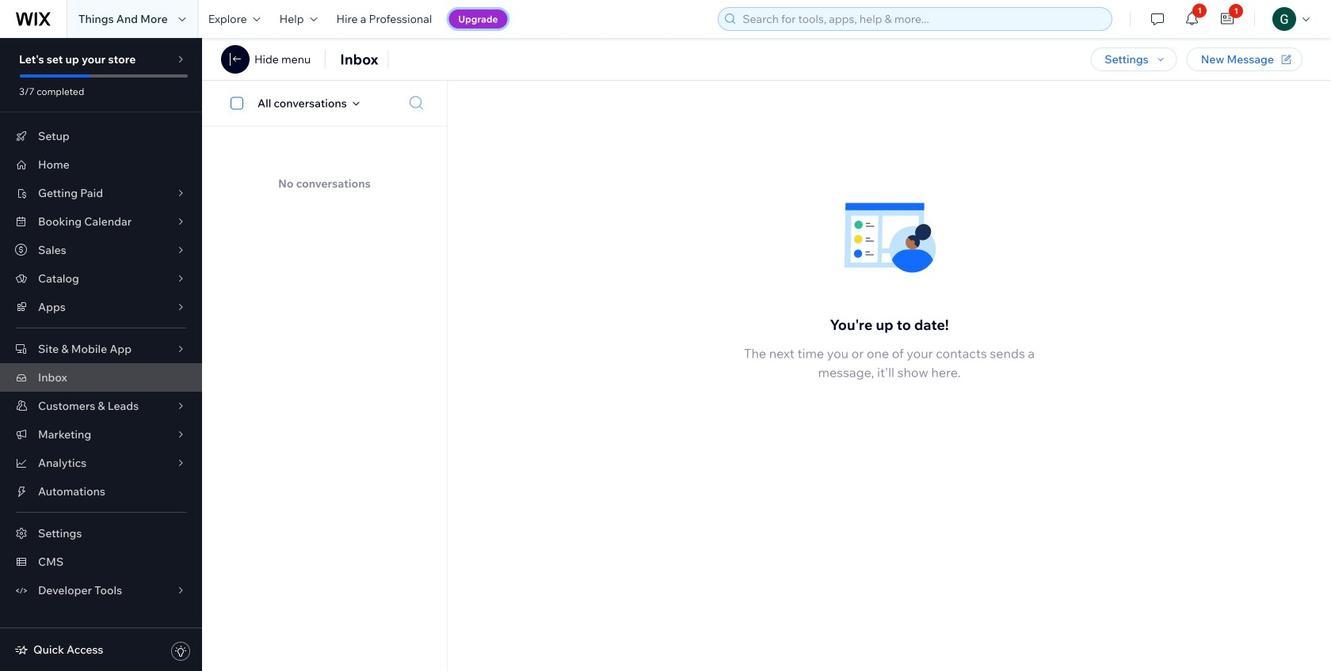 Task type: describe. For each thing, give the bounding box(es) containing it.
sidebar element
[[0, 38, 202, 672]]



Task type: vqa. For each thing, say whether or not it's contained in the screenshot.
the "Google" inside Google Business Profile Link
no



Task type: locate. For each thing, give the bounding box(es) containing it.
Search for tools, apps, help & more... field
[[738, 8, 1107, 30]]

None checkbox
[[222, 94, 258, 113]]



